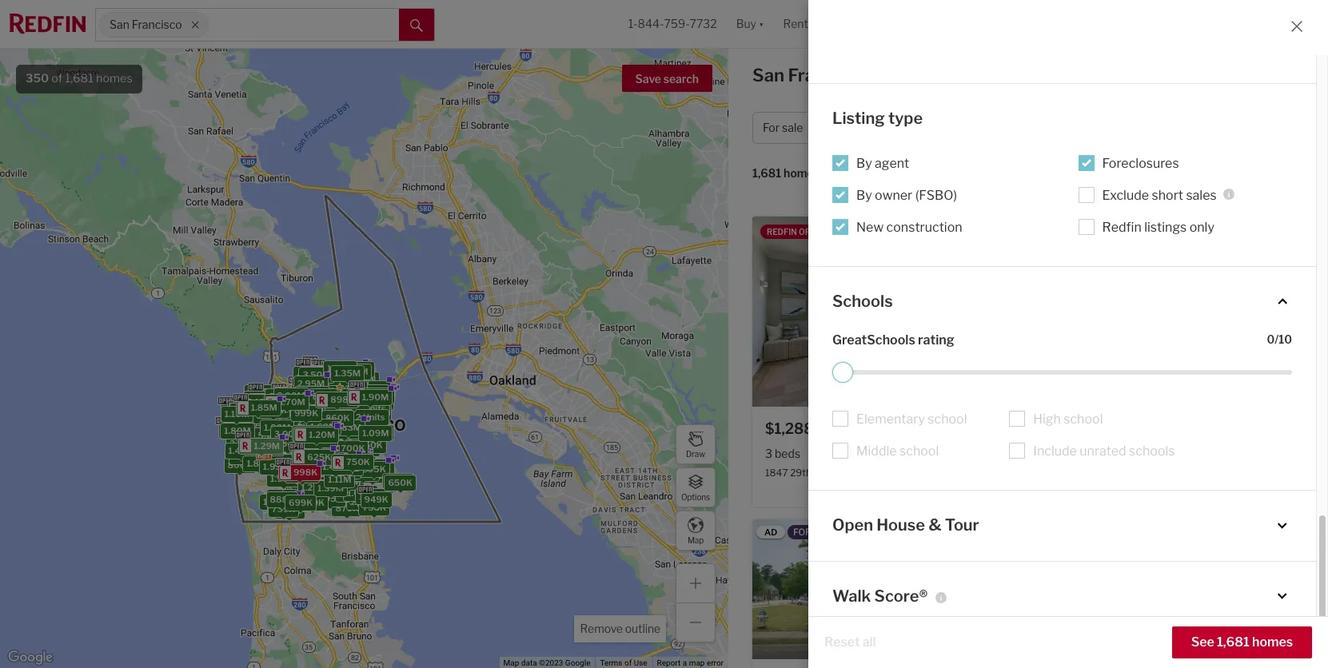 Task type: describe. For each thing, give the bounding box(es) containing it.
ft for 2,970 sq ft (lot)
[[967, 447, 976, 461]]

sort
[[839, 167, 863, 180]]

today,
[[824, 227, 852, 237]]

schools
[[833, 292, 893, 311]]

baths for 3 baths
[[819, 447, 849, 461]]

1.10m down the 988k
[[233, 425, 258, 436]]

0 vertical spatial 599k
[[278, 392, 302, 403]]

2.90m
[[313, 380, 341, 391]]

owner
[[875, 188, 913, 203]]

1 vertical spatial 1.99m
[[263, 461, 289, 472]]

1.10m up 1.78m
[[255, 392, 280, 403]]

map data ©2023 google
[[504, 659, 591, 668]]

765k
[[282, 407, 306, 419]]

foreclosures
[[1103, 156, 1180, 171]]

978k
[[367, 390, 391, 401]]

0 vertical spatial 879k
[[315, 410, 339, 421]]

options
[[682, 492, 710, 502]]

0 horizontal spatial 1.05m
[[314, 372, 341, 383]]

map button
[[676, 511, 716, 551]]

$1,288,000
[[766, 421, 848, 438]]

baths for 2 baths
[[1101, 447, 1130, 461]]

to for 8pm
[[1147, 227, 1158, 237]]

1,681 homes • sort : recommended
[[753, 167, 949, 181]]

428k
[[350, 414, 374, 425]]

walkthrough for 8pm
[[1210, 227, 1276, 237]]

unrated
[[1080, 444, 1127, 459]]

schools link
[[833, 291, 1293, 313]]

draw
[[686, 449, 706, 459]]

1,681 inside see 1,681 homes button
[[1218, 635, 1250, 650]]

1.09m
[[362, 428, 389, 439]]

1 horizontal spatial 1.68m
[[296, 450, 322, 461]]

738k
[[362, 502, 386, 513]]

of for terms
[[625, 659, 632, 668]]

2.74m
[[315, 445, 342, 456]]

8pm
[[1160, 227, 1178, 237]]

8.50m
[[296, 383, 325, 394]]

1 vertical spatial 1.58m
[[321, 427, 347, 438]]

1 vertical spatial 878k
[[270, 492, 294, 503]]

listing type
[[833, 109, 923, 128]]

next button image
[[1274, 305, 1290, 321]]

1.42m
[[332, 371, 358, 382]]

elementary
[[857, 412, 925, 427]]

google image
[[4, 648, 57, 669]]

schools
[[1130, 444, 1175, 459]]

2 vertical spatial 599k
[[277, 505, 301, 516]]

ft for 1,280 sq ft
[[1186, 447, 1194, 461]]

map
[[689, 659, 705, 668]]

625k
[[307, 451, 331, 463]]

988k
[[230, 409, 255, 421]]

2 1.00m from the left
[[347, 488, 374, 499]]

sales
[[1187, 188, 1217, 203]]

828k
[[294, 476, 318, 487]]

exclude
[[1103, 188, 1150, 203]]

2 vertical spatial 1.45m
[[345, 438, 372, 449]]

/10
[[1275, 333, 1293, 346]]

1 vertical spatial 2.30m
[[279, 425, 307, 436]]

3d walkthrough for redfin open today, 12pm to 2pm
[[928, 227, 1006, 237]]

1 horizontal spatial 1.99m
[[331, 376, 357, 387]]

redfin open thu, 5pm to 8pm
[[1050, 227, 1178, 237]]

1 vertical spatial 4.30m
[[306, 435, 334, 446]]

1.19m
[[350, 467, 375, 478]]

0 horizontal spatial 799k
[[285, 498, 309, 509]]

by for by owner (fsbo)
[[857, 188, 872, 203]]

0 vertical spatial 749k
[[352, 392, 376, 403]]

(lot)
[[978, 447, 999, 461]]

1 horizontal spatial 2.10m
[[283, 406, 310, 417]]

price button
[[840, 112, 908, 144]]

market insights | city guide
[[1129, 70, 1302, 85]]

remove san francisco image
[[190, 20, 200, 30]]

0
[[1267, 333, 1275, 346]]

865k
[[332, 383, 357, 395]]

data
[[521, 659, 537, 668]]

1 vertical spatial 550k
[[334, 468, 358, 480]]

1.10m down the 2.48m
[[303, 402, 328, 414]]

750k
[[346, 456, 370, 468]]

redfin open today, 12pm to 2pm
[[767, 227, 908, 237]]

agent
[[875, 156, 910, 171]]

1 vertical spatial 1.53m
[[251, 430, 277, 441]]

insights
[[1175, 70, 1224, 85]]

1 horizontal spatial 2.95m
[[329, 457, 356, 468]]

middle
[[857, 444, 897, 459]]

listing
[[833, 109, 885, 128]]

san francisco
[[110, 18, 182, 31]]

670k
[[318, 394, 342, 405]]

ft for 1,513 sq ft
[[902, 447, 911, 461]]

by agent
[[857, 156, 910, 171]]

homes
[[906, 65, 965, 86]]

1 horizontal spatial 629k
[[345, 365, 369, 376]]

3 beds
[[766, 447, 801, 461]]

1.23m
[[359, 387, 385, 398]]

sq for 1,513
[[887, 447, 900, 461]]

save search
[[636, 72, 699, 86]]

1 horizontal spatial 878k
[[362, 389, 386, 400]]

open for today,
[[799, 227, 822, 237]]

2.08m
[[251, 395, 279, 407]]

0 vertical spatial 4.30m
[[311, 421, 339, 433]]

3d for redfin open thu, 5pm to 8pm
[[1197, 227, 1209, 237]]

1
[[336, 388, 341, 400]]

terms of use
[[600, 659, 648, 668]]

0 horizontal spatial 5
[[315, 442, 321, 453]]

listings
[[1145, 220, 1187, 235]]

2 675k from the left
[[324, 386, 347, 397]]

of for 350
[[51, 71, 63, 86]]

1 horizontal spatial 3.20m
[[309, 468, 336, 479]]

1 vertical spatial 629k
[[303, 451, 326, 462]]

1.29m
[[254, 440, 280, 451]]

recommended
[[868, 167, 949, 180]]

1 vertical spatial ca
[[901, 467, 915, 479]]

2 vertical spatial 749k
[[320, 426, 343, 437]]

for
[[763, 121, 780, 135]]

map region
[[0, 0, 838, 669]]

2.68m
[[261, 435, 289, 446]]

950k down 750k
[[346, 469, 370, 480]]

0 vertical spatial 1.49m
[[332, 373, 358, 384]]

545k
[[327, 389, 351, 400]]

950k down 1.09m
[[358, 440, 383, 451]]

redfin listings only
[[1103, 220, 1215, 235]]

sale
[[782, 121, 803, 135]]

989k
[[314, 459, 339, 470]]

1.10m up 595k
[[317, 477, 342, 488]]

2 horizontal spatial san
[[835, 467, 852, 479]]

0 vertical spatial 799k
[[325, 417, 348, 428]]

1,280
[[1139, 447, 1168, 461]]

485k
[[302, 450, 327, 461]]

0 vertical spatial ca
[[877, 65, 902, 86]]

greatschools rating
[[833, 333, 955, 348]]

open
[[833, 516, 874, 535]]

report a map error
[[657, 659, 724, 668]]

1 horizontal spatial 1.05m
[[358, 387, 385, 399]]

0 vertical spatial 2.30m
[[337, 380, 365, 391]]

0 vertical spatial 1,681
[[65, 71, 94, 86]]

school for elementary school
[[928, 412, 968, 427]]

1.93m
[[301, 384, 327, 395]]

3d for redfin open today, 12pm to 2pm
[[928, 227, 939, 237]]

by for by agent
[[857, 156, 872, 171]]

848k
[[338, 489, 363, 500]]

middle school
[[857, 444, 939, 459]]

by owner (fsbo)
[[857, 188, 958, 203]]

homes inside button
[[1253, 635, 1294, 650]]

include
[[1034, 444, 1077, 459]]

sq for 2,970
[[953, 447, 965, 461]]

0 vertical spatial 550k
[[322, 374, 347, 385]]

0 horizontal spatial homes
[[96, 71, 133, 86]]

0 vertical spatial 849k
[[329, 375, 353, 386]]

open for thu,
[[1081, 227, 1105, 237]]

walkthrough for 2pm
[[941, 227, 1006, 237]]

1.10m up 840k
[[338, 432, 363, 443]]

1 vertical spatial 5 units
[[315, 442, 345, 453]]

1 1.00m from the left
[[307, 487, 334, 499]]

968k
[[331, 374, 355, 385]]

0 horizontal spatial 3.20m
[[275, 446, 303, 457]]

1 vertical spatial 1.25m
[[303, 419, 329, 430]]

1 675k from the left
[[352, 386, 376, 397]]

650k
[[388, 477, 412, 488]]

2 baths
[[1092, 447, 1130, 461]]

2,970 sq ft (lot)
[[919, 447, 999, 461]]

94122
[[917, 467, 945, 479]]

1 horizontal spatial 5
[[331, 383, 337, 394]]

645k
[[309, 385, 334, 396]]

0 vertical spatial 1.53m
[[225, 405, 251, 417]]

open house & tour
[[833, 516, 980, 535]]

remove outline button
[[575, 616, 666, 643]]

3.40m
[[302, 367, 330, 378]]



Task type: vqa. For each thing, say whether or not it's contained in the screenshot.
the bottom "878K"
yes



Task type: locate. For each thing, give the bounding box(es) containing it.
1-844-759-7732 link
[[629, 17, 717, 31]]

4.65m
[[301, 367, 329, 378]]

0 horizontal spatial baths
[[819, 447, 849, 461]]

0 vertical spatial 898k
[[330, 394, 355, 405]]

2 ft from the left
[[967, 447, 976, 461]]

new construction
[[857, 220, 963, 235]]

None range field
[[833, 362, 1293, 383]]

1,513
[[857, 447, 885, 461]]

to right 5pm at the top
[[1147, 227, 1158, 237]]

house
[[877, 516, 926, 535]]

0 horizontal spatial 629k
[[303, 451, 326, 462]]

0 vertical spatial 3.20m
[[275, 446, 303, 457]]

2,970
[[919, 447, 950, 461]]

school for high school
[[1064, 412, 1103, 427]]

1847
[[766, 467, 788, 479]]

0 vertical spatial 5 units
[[331, 383, 361, 394]]

3.60m
[[309, 365, 337, 376]]

(fsbo)
[[916, 188, 958, 203]]

ca left 94122
[[901, 467, 915, 479]]

1 horizontal spatial 849k
[[356, 405, 380, 416]]

879k up 4 units
[[315, 410, 339, 421]]

ave,
[[814, 467, 833, 479]]

map inside button
[[688, 536, 704, 545]]

construction
[[887, 220, 963, 235]]

city guide link
[[1240, 68, 1305, 87]]

2.00m
[[326, 372, 354, 383], [298, 389, 326, 400], [277, 390, 305, 401], [259, 397, 287, 408], [258, 402, 287, 413], [251, 403, 279, 414], [253, 407, 281, 418], [256, 410, 285, 421], [278, 425, 306, 436], [222, 425, 250, 436], [312, 426, 340, 437], [263, 434, 291, 446], [321, 436, 349, 447], [287, 451, 315, 462]]

0 /10
[[1267, 333, 1293, 346]]

:
[[863, 167, 866, 180]]

baths up ave,
[[819, 447, 849, 461]]

800k
[[227, 460, 252, 471]]

3 for 3 beds
[[766, 447, 773, 461]]

505k
[[336, 408, 360, 419]]

3.75m
[[319, 410, 346, 421]]

3 up ave,
[[810, 447, 817, 461]]

1 open from the left
[[799, 227, 822, 237]]

849k down 2.39m
[[356, 405, 380, 416]]

map down the options
[[688, 536, 704, 545]]

1,681 right see
[[1218, 635, 1250, 650]]

0 vertical spatial homes
[[96, 71, 133, 86]]

898k
[[330, 394, 355, 405], [352, 443, 376, 454]]

1.39m down 1.59m
[[317, 483, 344, 494]]

1.28m
[[323, 422, 349, 433]]

1 vertical spatial francisco,
[[854, 467, 899, 479]]

1,681 inside 1,681 homes • sort : recommended
[[753, 167, 782, 180]]

thu,
[[1106, 227, 1125, 237]]

redfin left thu,
[[1050, 227, 1080, 237]]

2 3d from the left
[[1197, 227, 1209, 237]]

walkthrough down sales
[[1210, 227, 1276, 237]]

terms
[[600, 659, 623, 668]]

san left francisco
[[110, 18, 129, 31]]

2 sq from the left
[[953, 447, 965, 461]]

29th
[[790, 467, 812, 479]]

0 vertical spatial 2.95m
[[297, 378, 325, 389]]

1 horizontal spatial to
[[1147, 227, 1158, 237]]

1.25m down 600k
[[303, 419, 329, 430]]

1.39m down 438k
[[361, 407, 387, 418]]

1 3d from the left
[[928, 227, 939, 237]]

2.55m
[[246, 393, 274, 404]]

1 redfin from the left
[[767, 227, 797, 237]]

2 vertical spatial san
[[835, 467, 852, 479]]

0 vertical spatial francisco,
[[788, 65, 873, 86]]

699k right 635k
[[386, 476, 410, 487]]

699k down 828k on the left bottom of page
[[288, 497, 313, 508]]

2 3d walkthrough from the left
[[1197, 227, 1276, 237]]

sale
[[997, 65, 1033, 86]]

1 horizontal spatial san
[[753, 65, 785, 86]]

map left data
[[504, 659, 519, 668]]

1 horizontal spatial 3d walkthrough
[[1197, 227, 1276, 237]]

•
[[828, 168, 831, 181]]

2 vertical spatial 550k
[[286, 492, 310, 503]]

1 vertical spatial 599k
[[331, 457, 356, 468]]

score®
[[875, 587, 928, 606]]

0 vertical spatial 1.58m
[[314, 407, 340, 418]]

san up "for"
[[753, 65, 785, 86]]

2 to from the left
[[1147, 227, 1158, 237]]

1 horizontal spatial 1,681
[[753, 167, 782, 180]]

walkthrough down (fsbo)
[[941, 227, 1006, 237]]

beds for 2 beds
[[1057, 447, 1083, 461]]

a
[[683, 659, 687, 668]]

2.38m
[[348, 374, 376, 385]]

1 horizontal spatial 3
[[810, 447, 817, 461]]

3 up 1847
[[766, 447, 773, 461]]

3d walkthrough down sales
[[1197, 227, 1276, 237]]

see
[[1192, 635, 1215, 650]]

1 beds from the left
[[775, 447, 801, 461]]

1 horizontal spatial beds
[[1057, 447, 1083, 461]]

1 sq from the left
[[887, 447, 900, 461]]

1 vertical spatial 5
[[315, 442, 321, 453]]

ft left 2,970
[[902, 447, 911, 461]]

1 vertical spatial 3.20m
[[309, 468, 336, 479]]

3d walkthrough down (fsbo)
[[928, 227, 1006, 237]]

3.83m
[[326, 453, 354, 464]]

3d right 2pm
[[928, 227, 939, 237]]

5pm
[[1127, 227, 1145, 237]]

error
[[707, 659, 724, 668]]

francisco, down 1,513
[[854, 467, 899, 479]]

2.80m
[[298, 426, 326, 437], [356, 428, 384, 439], [315, 458, 342, 469]]

314k
[[327, 409, 350, 420]]

1 vertical spatial 789k
[[317, 415, 340, 426]]

remove outline
[[580, 622, 661, 636]]

3 sq from the left
[[1171, 447, 1183, 461]]

ca
[[877, 65, 902, 86], [901, 467, 915, 479]]

1 by from the top
[[857, 156, 872, 171]]

0 vertical spatial 5
[[331, 383, 337, 394]]

1 3 from the left
[[766, 447, 773, 461]]

2 horizontal spatial homes
[[1253, 635, 1294, 650]]

0 horizontal spatial beds
[[775, 447, 801, 461]]

to left 2pm
[[878, 227, 889, 237]]

2 open from the left
[[1081, 227, 1105, 237]]

1.25m down 989k on the bottom
[[299, 473, 326, 484]]

by down :
[[857, 188, 872, 203]]

995k
[[331, 381, 355, 393], [290, 411, 314, 423], [302, 476, 327, 487], [315, 490, 339, 501]]

sq right 2,970
[[953, 447, 965, 461]]

2 baths from the left
[[1101, 447, 1130, 461]]

1.89m
[[246, 458, 273, 469]]

ft right '1,280'
[[1186, 447, 1194, 461]]

0 vertical spatial 1.39m
[[361, 407, 387, 418]]

1 vertical spatial 879k
[[335, 502, 359, 514]]

950k up 595k
[[318, 480, 343, 491]]

photo of 50 burlwood dr, san francisco, ca 94127 image
[[1035, 217, 1302, 407]]

895k
[[362, 464, 386, 475], [355, 465, 379, 476]]

sq right 1,513
[[887, 447, 900, 461]]

school for middle school
[[900, 444, 939, 459]]

844-
[[638, 17, 664, 31]]

1.80m
[[317, 406, 343, 417], [264, 422, 290, 433], [224, 425, 251, 436], [363, 426, 390, 438], [319, 448, 346, 459]]

beds up 1847
[[775, 447, 801, 461]]

redfin for redfin open today, 12pm to 2pm
[[767, 227, 797, 237]]

550k down 828k on the left bottom of page
[[286, 492, 310, 503]]

greatschools
[[833, 333, 916, 348]]

2 horizontal spatial sq
[[1171, 447, 1183, 461]]

0 vertical spatial 1.45m
[[325, 378, 351, 389]]

799k
[[325, 417, 348, 428], [285, 498, 309, 509]]

785k
[[341, 381, 364, 392]]

1 vertical spatial 1.45m
[[321, 416, 348, 427]]

1,681 down "for"
[[753, 167, 782, 180]]

school up 2,970 sq ft (lot)
[[928, 412, 968, 427]]

open left thu,
[[1081, 227, 1105, 237]]

redfin left today,
[[767, 227, 797, 237]]

1 horizontal spatial sq
[[953, 447, 965, 461]]

0 horizontal spatial 849k
[[329, 375, 353, 386]]

submit search image
[[410, 19, 423, 32]]

baths left '1,280'
[[1101, 447, 1130, 461]]

1 horizontal spatial 1.39m
[[361, 407, 387, 418]]

0 horizontal spatial 878k
[[270, 492, 294, 503]]

1.00m down 828k on the left bottom of page
[[307, 487, 334, 499]]

0 horizontal spatial 1,681
[[65, 71, 94, 86]]

san right ave,
[[835, 467, 852, 479]]

1 vertical spatial 749k
[[296, 413, 320, 424]]

4
[[310, 422, 316, 433]]

7.70m
[[336, 383, 364, 394]]

1 vertical spatial 1.05m
[[358, 387, 385, 399]]

3.50m
[[328, 368, 356, 380], [302, 369, 330, 381], [315, 435, 343, 446], [305, 455, 333, 467], [314, 458, 342, 469]]

recommended button
[[866, 166, 962, 181]]

3 for 3 baths
[[810, 447, 817, 461]]

1.53m down "2.55m"
[[225, 405, 251, 417]]

789k
[[326, 399, 350, 410], [317, 415, 340, 426]]

0 vertical spatial 789k
[[326, 399, 350, 410]]

school right high
[[1064, 412, 1103, 427]]

beds for 3 beds
[[775, 447, 801, 461]]

ca up listing type
[[877, 65, 902, 86]]

2 vertical spatial homes
[[1253, 635, 1294, 650]]

3 ft from the left
[[1186, 447, 1194, 461]]

1.25m down "2.55m"
[[233, 405, 259, 417]]

school up 94122
[[900, 444, 939, 459]]

1 vertical spatial 699k
[[288, 497, 313, 508]]

guide
[[1268, 70, 1302, 85]]

1 horizontal spatial 1.00m
[[347, 488, 374, 499]]

550k down the 3.83m
[[334, 468, 358, 480]]

school
[[928, 412, 968, 427], [1064, 412, 1103, 427], [900, 444, 939, 459]]

of left use
[[625, 659, 632, 668]]

2 horizontal spatial ft
[[1186, 447, 1194, 461]]

ad region
[[753, 520, 1020, 669]]

0 horizontal spatial of
[[51, 71, 63, 86]]

1 vertical spatial san
[[753, 65, 785, 86]]

high
[[1034, 412, 1061, 427]]

648k
[[352, 395, 376, 406]]

1.65m
[[332, 369, 358, 380], [329, 376, 356, 387]]

3.20m down '625k'
[[309, 468, 336, 479]]

2 walkthrough from the left
[[1210, 227, 1276, 237]]

&
[[929, 516, 942, 535]]

homes left •
[[784, 167, 820, 180]]

1.45m
[[325, 378, 351, 389], [321, 416, 348, 427], [345, 438, 372, 449]]

849k down 1.47m
[[329, 375, 353, 386]]

1.58m down 860k
[[321, 427, 347, 438]]

to for 2pm
[[878, 227, 889, 237]]

1 horizontal spatial open
[[1081, 227, 1105, 237]]

0 horizontal spatial 2.95m
[[297, 378, 325, 389]]

beds down $998,000
[[1057, 447, 1083, 461]]

None search field
[[208, 9, 399, 41]]

photo of 1847 29th ave, san francisco, ca 94122 image
[[753, 217, 1020, 407]]

francisco, up listing
[[788, 65, 873, 86]]

0 vertical spatial 699k
[[386, 476, 410, 487]]

1.43m
[[275, 424, 301, 436]]

homes right see
[[1253, 635, 1294, 650]]

1 vertical spatial 1.49m
[[333, 462, 359, 473]]

0 horizontal spatial map
[[504, 659, 519, 668]]

1.40m
[[326, 383, 353, 394], [354, 404, 381, 415], [319, 417, 346, 428], [228, 445, 255, 456], [278, 457, 305, 469], [322, 461, 349, 472], [317, 479, 344, 490]]

860k
[[325, 412, 350, 424]]

699k
[[386, 476, 410, 487], [288, 497, 313, 508]]

1 walkthrough from the left
[[941, 227, 1006, 237]]

5.00m
[[303, 374, 332, 385]]

0 horizontal spatial to
[[878, 227, 889, 237]]

walk
[[833, 587, 871, 606]]

1 ft from the left
[[902, 447, 911, 461]]

550k down 1.47m
[[322, 374, 347, 385]]

2 beds from the left
[[1057, 447, 1083, 461]]

2.39m
[[345, 391, 373, 403]]

save search button
[[622, 65, 713, 92]]

2 3 from the left
[[810, 447, 817, 461]]

homes down san francisco
[[96, 71, 133, 86]]

1.58m down the 670k
[[314, 407, 340, 418]]

homes inside 1,681 homes • sort : recommended
[[784, 167, 820, 180]]

0 horizontal spatial 3d
[[928, 227, 939, 237]]

redfin for redfin open thu, 5pm to 8pm
[[1050, 227, 1080, 237]]

1.53m down 1.78m
[[251, 430, 277, 441]]

1.90m
[[344, 367, 370, 378], [362, 391, 389, 402], [279, 396, 306, 407], [325, 439, 352, 450], [333, 443, 360, 455], [305, 446, 331, 457], [284, 467, 310, 478], [270, 473, 297, 484]]

2.50m
[[320, 380, 348, 391], [335, 412, 363, 424], [295, 420, 323, 431], [308, 427, 336, 439], [275, 456, 303, 468]]

1 to from the left
[[878, 227, 889, 237]]

3.20m down 1.43m
[[275, 446, 303, 457]]

0 horizontal spatial redfin
[[767, 227, 797, 237]]

rating
[[918, 333, 955, 348]]

2 vertical spatial 2.30m
[[336, 448, 364, 459]]

san for san francisco, ca homes for sale
[[753, 65, 785, 86]]

1,681 right 350
[[65, 71, 94, 86]]

0 vertical spatial 629k
[[345, 365, 369, 376]]

0 vertical spatial map
[[688, 536, 704, 545]]

0 vertical spatial 1.25m
[[233, 405, 259, 417]]

1.00m up the "738k"
[[347, 488, 374, 499]]

3d right "8pm"
[[1197, 227, 1209, 237]]

1 baths from the left
[[819, 447, 849, 461]]

1 3d walkthrough from the left
[[928, 227, 1006, 237]]

350
[[26, 71, 49, 86]]

walk score®
[[833, 587, 928, 606]]

1 vertical spatial 849k
[[356, 405, 380, 416]]

2 units
[[361, 391, 390, 402], [360, 396, 390, 407], [356, 403, 386, 414], [355, 412, 385, 423]]

market insights link
[[1129, 52, 1224, 87]]

1.20m
[[300, 392, 327, 403], [340, 396, 367, 407], [323, 398, 349, 410], [357, 404, 383, 415], [272, 407, 298, 418], [248, 427, 274, 439], [309, 429, 335, 440], [315, 479, 341, 490], [301, 482, 327, 493], [283, 493, 310, 504]]

1.10m
[[255, 392, 280, 403], [303, 402, 328, 414], [233, 425, 258, 436], [338, 432, 363, 443], [317, 477, 342, 488]]

map for map data ©2023 google
[[504, 659, 519, 668]]

879k down 848k at bottom
[[335, 502, 359, 514]]

of right 350
[[51, 71, 63, 86]]

0 horizontal spatial sq
[[887, 447, 900, 461]]

759-
[[664, 17, 690, 31]]

redfin
[[1103, 220, 1142, 235]]

2 by from the top
[[857, 188, 872, 203]]

photo of 565 ortega st, san francisco, ca 94122 image
[[1035, 520, 1302, 669]]

589k
[[333, 393, 357, 404]]

map for map
[[688, 536, 704, 545]]

ft left (lot)
[[967, 447, 976, 461]]

729k
[[345, 373, 368, 384]]

1-844-759-7732
[[629, 17, 717, 31]]

999k
[[339, 376, 363, 388], [329, 383, 353, 394], [294, 407, 318, 419], [330, 453, 354, 464], [331, 462, 355, 473], [355, 466, 379, 478], [320, 476, 345, 487], [271, 497, 295, 508], [300, 497, 324, 509]]

2.30m
[[337, 380, 365, 391], [279, 425, 307, 436], [336, 448, 364, 459]]

san
[[110, 18, 129, 31], [753, 65, 785, 86], [835, 467, 852, 479]]

0 horizontal spatial 1.68m
[[228, 456, 255, 467]]

1 vertical spatial 898k
[[352, 443, 376, 454]]

1 horizontal spatial ft
[[967, 447, 976, 461]]

2 redfin from the left
[[1050, 227, 1080, 237]]

2 vertical spatial 1,681
[[1218, 635, 1250, 650]]

1.11m
[[328, 474, 351, 485]]

0 horizontal spatial 675k
[[324, 386, 347, 397]]

0 horizontal spatial 2.10m
[[247, 396, 273, 407]]

1 vertical spatial 1.39m
[[317, 483, 344, 494]]

2 vertical spatial 1.25m
[[299, 473, 326, 484]]

3d walkthrough for redfin open thu, 5pm to 8pm
[[1197, 227, 1276, 237]]

3d
[[928, 227, 939, 237], [1197, 227, 1209, 237]]

0 vertical spatial of
[[51, 71, 63, 86]]

by left 'agent'
[[857, 156, 872, 171]]

sq right '1,280'
[[1171, 447, 1183, 461]]

0 horizontal spatial 3d walkthrough
[[928, 227, 1006, 237]]

sq for 1,280
[[1171, 447, 1183, 461]]

1 horizontal spatial 3d
[[1197, 227, 1209, 237]]

1 horizontal spatial 675k
[[352, 386, 376, 397]]

open left today,
[[799, 227, 822, 237]]

san for san francisco
[[110, 18, 129, 31]]

4.50m
[[297, 368, 325, 379]]

1.53m
[[225, 405, 251, 417], [251, 430, 277, 441]]



